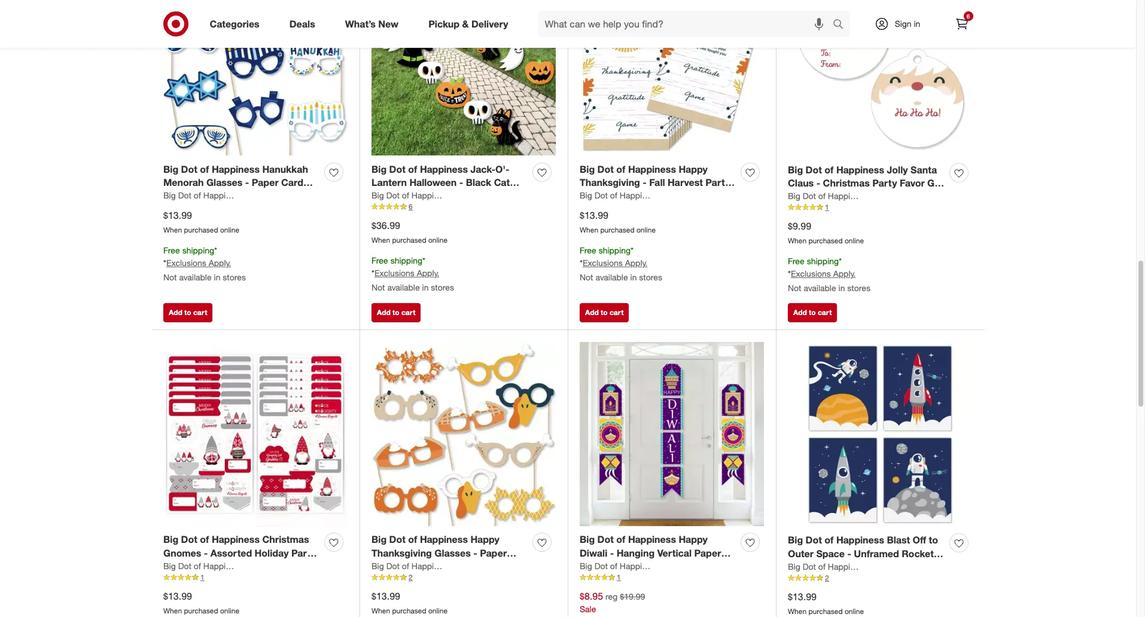 Task type: vqa. For each thing, say whether or not it's contained in the screenshot.
the offer
no



Task type: locate. For each thing, give the bounding box(es) containing it.
booth inside big dot of happiness hanukkah menorah glasses - paper card stock chanukah holiday party photo booth props kit - 10 count
[[193, 204, 221, 216]]

free for first the add to cart "button" from the right
[[788, 256, 805, 266]]

add to cart button
[[163, 304, 213, 323], [372, 304, 421, 323], [580, 304, 629, 323], [788, 304, 837, 323]]

0 vertical spatial gift
[[928, 177, 944, 189]]

sign in
[[895, 19, 921, 29]]

to
[[184, 308, 191, 317], [393, 308, 399, 317], [601, 308, 608, 317], [809, 308, 816, 317]]

glasses up chanukah
[[206, 177, 243, 189]]

0 vertical spatial christmas
[[823, 177, 870, 189]]

cart for third the add to cart "button" from the left
[[610, 308, 624, 317]]

dot inside the big dot of happiness christmas gnomes - assorted holiday party gift tag labels - to and from stickers - 12 sheets - 120 stickers
[[181, 534, 197, 546]]

1 horizontal spatial booth
[[401, 575, 429, 587]]

4 add to cart from the left
[[793, 308, 832, 317]]

props
[[223, 204, 250, 216], [431, 575, 458, 587]]

10 inside 'big dot of happiness happy thanksgiving glasses - paper card stock fall harvest party photo booth props kit - 10 count'
[[483, 575, 494, 587]]

big dot of happiness
[[163, 190, 243, 201], [372, 190, 452, 201], [580, 190, 660, 201], [788, 191, 868, 201], [163, 561, 243, 572], [372, 561, 452, 572], [580, 561, 660, 572], [788, 562, 868, 572]]

1 horizontal spatial 6 link
[[949, 11, 975, 37]]

big dot of happiness hanukkah menorah glasses - paper card stock chanukah holiday party photo booth props kit - 10 count image
[[163, 0, 348, 156], [163, 0, 348, 156]]

0 horizontal spatial props
[[223, 204, 250, 216]]

card down the hanukkah
[[281, 177, 303, 189]]

holiday inside the big dot of happiness christmas gnomes - assorted holiday party gift tag labels - to and from stickers - 12 sheets - 120 stickers
[[255, 548, 289, 560]]

0 vertical spatial paper
[[252, 177, 279, 189]]

2 add from the left
[[377, 308, 391, 317]]

1 horizontal spatial paper
[[480, 548, 507, 560]]

10
[[275, 204, 285, 216], [483, 575, 494, 587]]

booth inside 'big dot of happiness happy thanksgiving glasses - paper card stock fall harvest party photo booth props kit - 10 count'
[[401, 575, 429, 587]]

stock down thanksgiving
[[396, 561, 423, 573]]

big dot of happiness happy thanksgiving glasses - paper card stock fall harvest party photo booth props kit - 10 count image
[[372, 342, 556, 527], [372, 342, 556, 527]]

exclusions apply. link
[[166, 258, 231, 268], [583, 258, 648, 268], [375, 268, 439, 278], [791, 269, 856, 279]]

props for chanukah
[[223, 204, 250, 216]]

6 link right sign in
[[949, 11, 975, 37]]

online
[[220, 226, 239, 235], [637, 226, 656, 235], [428, 236, 448, 245], [845, 237, 864, 245], [220, 607, 239, 616], [428, 607, 448, 616], [845, 607, 864, 616]]

4 to from the left
[[809, 308, 816, 317]]

gift
[[928, 177, 944, 189], [163, 561, 180, 573]]

1 horizontal spatial kit
[[461, 575, 474, 587]]

sheets
[[223, 575, 254, 587]]

big dot of happiness happy thanksgiving - fall harvest party game pickle cards - thanksgiving gratitude game pull tabs - set of 12 image
[[580, 0, 764, 156], [580, 0, 764, 156]]

cart
[[193, 308, 207, 317], [401, 308, 415, 317], [610, 308, 624, 317], [818, 308, 832, 317]]

$8.95 reg $19.99 sale
[[580, 591, 645, 615]]

0 vertical spatial holiday
[[241, 190, 275, 202]]

2 horizontal spatial 1
[[825, 203, 829, 212]]

4 cart from the left
[[818, 308, 832, 317]]

1 horizontal spatial props
[[431, 575, 458, 587]]

0 horizontal spatial kit
[[253, 204, 266, 216]]

1 horizontal spatial 10
[[483, 575, 494, 587]]

0 vertical spatial glasses
[[206, 177, 243, 189]]

2 link
[[372, 573, 556, 583], [788, 573, 973, 584]]

happy
[[471, 534, 500, 546]]

big dot of happiness jolly santa claus - christmas party favor gift tags (set of 20) link
[[788, 163, 945, 203]]

kit inside big dot of happiness hanukkah menorah glasses - paper card stock chanukah holiday party photo booth props kit - 10 count
[[253, 204, 266, 216]]

tag
[[182, 561, 198, 573]]

glasses inside big dot of happiness hanukkah menorah glasses - paper card stock chanukah holiday party photo booth props kit - 10 count
[[206, 177, 243, 189]]

$8.95
[[580, 591, 603, 603]]

purchased inside '$9.99 when purchased online'
[[809, 237, 843, 245]]

photo down menorah
[[163, 204, 190, 216]]

0 horizontal spatial 10
[[275, 204, 285, 216]]

3 to from the left
[[601, 308, 608, 317]]

0 horizontal spatial count
[[288, 204, 316, 216]]

favor
[[900, 177, 925, 189]]

1 vertical spatial kit
[[461, 575, 474, 587]]

big dot of happiness jolly santa claus - christmas party favor gift tags (set of 20)
[[788, 164, 944, 203]]

photo inside 'big dot of happiness happy thanksgiving glasses - paper card stock fall harvest party photo booth props kit - 10 count'
[[372, 575, 399, 587]]

stores
[[223, 272, 246, 282], [639, 272, 662, 282], [431, 282, 454, 293], [847, 283, 871, 293]]

holiday up and
[[255, 548, 289, 560]]

stock inside 'big dot of happiness happy thanksgiving glasses - paper card stock fall harvest party photo booth props kit - 10 count'
[[396, 561, 423, 573]]

photo for big dot of happiness hanukkah menorah glasses - paper card stock chanukah holiday party photo booth props kit - 10 count
[[163, 204, 190, 216]]

props down fall
[[431, 575, 458, 587]]

count down happy
[[496, 575, 524, 587]]

party inside 'big dot of happiness happy thanksgiving glasses - paper card stock fall harvest party photo booth props kit - 10 count'
[[481, 561, 506, 573]]

2 to from the left
[[393, 308, 399, 317]]

big dot of happiness christmas gnomes - assorted holiday party gift tag labels - to and from stickers - 12 sheets - 120 stickers image
[[163, 342, 348, 527], [163, 342, 348, 527]]

0 vertical spatial count
[[288, 204, 316, 216]]

1 horizontal spatial stickers
[[282, 575, 319, 587]]

1 link for and
[[163, 573, 348, 583]]

1 horizontal spatial 1 link
[[580, 573, 764, 583]]

christmas
[[823, 177, 870, 189], [262, 534, 309, 546]]

kit down harvest
[[461, 575, 474, 587]]

1 add from the left
[[169, 308, 182, 317]]

sign in link
[[864, 11, 939, 37]]

booth down fall
[[401, 575, 429, 587]]

booth for chanukah
[[193, 204, 221, 216]]

gift down gnomes
[[163, 561, 180, 573]]

1 left 12
[[200, 573, 204, 582]]

booth for fall
[[401, 575, 429, 587]]

0 vertical spatial photo
[[163, 204, 190, 216]]

0 horizontal spatial paper
[[252, 177, 279, 189]]

0 vertical spatial props
[[223, 204, 250, 216]]

big dot of happiness jack-o'-lantern halloween - black cat ghost skull & witch hat lawn decor - outdoor kids halloween party yard decorations - 10 pc image
[[372, 0, 556, 156], [372, 0, 556, 156]]

2 cart from the left
[[401, 308, 415, 317]]

booth down chanukah
[[193, 204, 221, 216]]

1 horizontal spatial glasses
[[435, 548, 471, 560]]

stock
[[163, 190, 190, 202], [396, 561, 423, 573]]

card down thanksgiving
[[372, 561, 394, 573]]

when inside '$9.99 when purchased online'
[[788, 237, 807, 245]]

hanukkah
[[262, 163, 308, 175]]

stickers down from at the bottom left of the page
[[282, 575, 319, 587]]

0 horizontal spatial stickers
[[163, 575, 200, 587]]

of inside the big dot of happiness christmas gnomes - assorted holiday party gift tag labels - to and from stickers - 12 sheets - 120 stickers
[[200, 534, 209, 546]]

happiness inside 'big dot of happiness happy thanksgiving glasses - paper card stock fall harvest party photo booth props kit - 10 count'
[[420, 534, 468, 546]]

dot
[[181, 163, 197, 175], [806, 164, 822, 176], [178, 190, 191, 201], [386, 190, 400, 201], [595, 190, 608, 201], [803, 191, 816, 201], [181, 534, 197, 546], [389, 534, 406, 546], [178, 561, 191, 572], [386, 561, 400, 572], [595, 561, 608, 572], [803, 562, 816, 572]]

glasses up harvest
[[435, 548, 471, 560]]

kit
[[253, 204, 266, 216], [461, 575, 474, 587]]

0 horizontal spatial glasses
[[206, 177, 243, 189]]

happiness inside big dot of happiness jolly santa claus - christmas party favor gift tags (set of 20)
[[836, 164, 884, 176]]

1 vertical spatial 6 link
[[372, 202, 556, 212]]

christmas up 20)
[[823, 177, 870, 189]]

add to cart
[[169, 308, 207, 317], [377, 308, 415, 317], [585, 308, 624, 317], [793, 308, 832, 317]]

0 horizontal spatial photo
[[163, 204, 190, 216]]

1 vertical spatial glasses
[[435, 548, 471, 560]]

dot inside big dot of happiness hanukkah menorah glasses - paper card stock chanukah holiday party photo booth props kit - 10 count
[[181, 163, 197, 175]]

1 up reg
[[617, 573, 621, 582]]

props down chanukah
[[223, 204, 250, 216]]

kit for holiday
[[253, 204, 266, 216]]

2 stickers from the left
[[282, 575, 319, 587]]

0 vertical spatial card
[[281, 177, 303, 189]]

$36.99 when purchased online
[[372, 220, 448, 245]]

online inside $36.99 when purchased online
[[428, 236, 448, 245]]

0 horizontal spatial 2
[[409, 573, 413, 582]]

add for 1st the add to cart "button" from the left
[[169, 308, 182, 317]]

free
[[163, 245, 180, 255], [580, 245, 596, 255], [372, 256, 388, 266], [788, 256, 805, 266]]

online for the left 2 link
[[428, 607, 448, 616]]

big dot of happiness hanukkah menorah glasses - paper card stock chanukah holiday party photo booth props kit - 10 count
[[163, 163, 316, 216]]

search button
[[827, 11, 856, 39]]

kit inside 'big dot of happiness happy thanksgiving glasses - paper card stock fall harvest party photo booth props kit - 10 count'
[[461, 575, 474, 587]]

stickers
[[163, 575, 200, 587], [282, 575, 319, 587]]

stock down menorah
[[163, 190, 190, 202]]

big dot of happiness happy diwali - hanging vertical paper door banners - festival of lights party wall decoration kit - indoor door decor image
[[580, 342, 764, 527], [580, 342, 764, 527]]

1 vertical spatial holiday
[[255, 548, 289, 560]]

card inside big dot of happiness hanukkah menorah glasses - paper card stock chanukah holiday party photo booth props kit - 10 count
[[281, 177, 303, 189]]

$13.99 when purchased online
[[163, 210, 239, 235], [580, 210, 656, 235], [163, 591, 239, 616], [372, 591, 448, 616], [788, 591, 864, 616]]

$13.99
[[163, 210, 192, 222], [580, 210, 608, 222], [163, 591, 192, 603], [372, 591, 400, 603], [788, 591, 817, 603]]

0 horizontal spatial booth
[[193, 204, 221, 216]]

0 vertical spatial stock
[[163, 190, 190, 202]]

10 inside big dot of happiness hanukkah menorah glasses - paper card stock chanukah holiday party photo booth props kit - 10 count
[[275, 204, 285, 216]]

1 vertical spatial gift
[[163, 561, 180, 573]]

photo inside big dot of happiness hanukkah menorah glasses - paper card stock chanukah holiday party photo booth props kit - 10 count
[[163, 204, 190, 216]]

1 horizontal spatial christmas
[[823, 177, 870, 189]]

1 vertical spatial card
[[372, 561, 394, 573]]

10 down happy
[[483, 575, 494, 587]]

$13.99 for big dot of happiness hanukkah menorah glasses - paper card stock chanukah holiday party photo booth props kit - 10 count
[[163, 210, 192, 222]]

2
[[409, 573, 413, 582], [825, 574, 829, 583]]

available for 3rd the add to cart "button" from the right
[[387, 282, 420, 293]]

party inside the big dot of happiness christmas gnomes - assorted holiday party gift tag labels - to and from stickers - 12 sheets - 120 stickers
[[291, 548, 316, 560]]

holiday
[[241, 190, 275, 202], [255, 548, 289, 560]]

cart for first the add to cart "button" from the right
[[818, 308, 832, 317]]

new
[[378, 18, 399, 30]]

party
[[873, 177, 897, 189], [278, 190, 303, 202], [291, 548, 316, 560], [481, 561, 506, 573]]

booth
[[193, 204, 221, 216], [401, 575, 429, 587]]

big dot of happiness link
[[163, 190, 243, 202], [372, 190, 452, 202], [580, 190, 660, 202], [788, 190, 868, 202], [163, 561, 243, 573], [372, 561, 452, 573], [580, 561, 660, 573], [788, 561, 868, 573]]

0 horizontal spatial 6
[[409, 202, 413, 211]]

party inside big dot of happiness jolly santa claus - christmas party favor gift tags (set of 20)
[[873, 177, 897, 189]]

add
[[169, 308, 182, 317], [377, 308, 391, 317], [585, 308, 599, 317], [793, 308, 807, 317]]

cart for 1st the add to cart "button" from the left
[[193, 308, 207, 317]]

assorted
[[211, 548, 252, 560]]

party down the hanukkah
[[278, 190, 303, 202]]

paper down happy
[[480, 548, 507, 560]]

10 for holiday
[[275, 204, 285, 216]]

What can we help you find? suggestions appear below search field
[[538, 11, 836, 37]]

paper
[[252, 177, 279, 189], [480, 548, 507, 560]]

3 cart from the left
[[610, 308, 624, 317]]

paper for hanukkah
[[252, 177, 279, 189]]

10 down the hanukkah
[[275, 204, 285, 216]]

count down the hanukkah
[[288, 204, 316, 216]]

photo for big dot of happiness happy thanksgiving glasses - paper card stock fall harvest party photo booth props kit - 10 count
[[372, 575, 399, 587]]

purchased
[[184, 226, 218, 235], [600, 226, 635, 235], [392, 236, 426, 245], [809, 237, 843, 245], [184, 607, 218, 616], [392, 607, 426, 616], [809, 607, 843, 616]]

glasses
[[206, 177, 243, 189], [435, 548, 471, 560]]

photo down thanksgiving
[[372, 575, 399, 587]]

1 horizontal spatial gift
[[928, 177, 944, 189]]

happiness inside the big dot of happiness christmas gnomes - assorted holiday party gift tag labels - to and from stickers - 12 sheets - 120 stickers
[[212, 534, 260, 546]]

2 for the left 2 link
[[409, 573, 413, 582]]

props inside big dot of happiness hanukkah menorah glasses - paper card stock chanukah holiday party photo booth props kit - 10 count
[[223, 204, 250, 216]]

1 horizontal spatial stock
[[396, 561, 423, 573]]

1 link
[[788, 202, 973, 213], [163, 573, 348, 583], [580, 573, 764, 583]]

big dot of happiness jolly santa claus - christmas party favor gift tags (set of 20) image
[[788, 0, 973, 156], [788, 0, 973, 156]]

thanksgiving
[[372, 548, 432, 560]]

stock for chanukah
[[163, 190, 190, 202]]

1 vertical spatial photo
[[372, 575, 399, 587]]

available for 1st the add to cart "button" from the left
[[179, 272, 212, 282]]

$13.99 for big dot of happiness happy thanksgiving glasses - paper card stock fall harvest party photo booth props kit - 10 count
[[372, 591, 400, 603]]

6 link up $36.99 when purchased online
[[372, 202, 556, 212]]

gift inside the big dot of happiness christmas gnomes - assorted holiday party gift tag labels - to and from stickers - 12 sheets - 120 stickers
[[163, 561, 180, 573]]

stickers down "tag"
[[163, 575, 200, 587]]

photo
[[163, 204, 190, 216], [372, 575, 399, 587]]

1 vertical spatial 6
[[409, 202, 413, 211]]

count inside big dot of happiness hanukkah menorah glasses - paper card stock chanukah holiday party photo booth props kit - 10 count
[[288, 204, 316, 216]]

party up from at the bottom left of the page
[[291, 548, 316, 560]]

0 horizontal spatial christmas
[[262, 534, 309, 546]]

add for first the add to cart "button" from the right
[[793, 308, 807, 317]]

paper inside big dot of happiness hanukkah menorah glasses - paper card stock chanukah holiday party photo booth props kit - 10 count
[[252, 177, 279, 189]]

cart for 3rd the add to cart "button" from the right
[[401, 308, 415, 317]]

2 for 2 link to the right
[[825, 574, 829, 583]]

when inside $36.99 when purchased online
[[372, 236, 390, 245]]

1 to from the left
[[184, 308, 191, 317]]

$19.99
[[620, 592, 645, 602]]

card for big dot of happiness happy thanksgiving glasses - paper card stock fall harvest party photo booth props kit - 10 count
[[372, 561, 394, 573]]

1 vertical spatial count
[[496, 575, 524, 587]]

20)
[[844, 191, 857, 203]]

count inside 'big dot of happiness happy thanksgiving glasses - paper card stock fall harvest party photo booth props kit - 10 count'
[[496, 575, 524, 587]]

search
[[827, 19, 856, 31]]

kit down the hanukkah
[[253, 204, 266, 216]]

1 horizontal spatial 2
[[825, 574, 829, 583]]

*
[[214, 245, 217, 255], [631, 245, 634, 255], [422, 256, 425, 266], [839, 256, 842, 266], [163, 258, 166, 268], [580, 258, 583, 268], [372, 268, 375, 278], [788, 269, 791, 279]]

props inside 'big dot of happiness happy thanksgiving glasses - paper card stock fall harvest party photo booth props kit - 10 count'
[[431, 575, 458, 587]]

0 horizontal spatial card
[[281, 177, 303, 189]]

free shipping * * exclusions apply. not available in stores for 3rd the add to cart "button" from the right
[[372, 256, 454, 293]]

- inside big dot of happiness jolly santa claus - christmas party favor gift tags (set of 20)
[[817, 177, 820, 189]]

6 link
[[949, 11, 975, 37], [372, 202, 556, 212]]

4 add from the left
[[793, 308, 807, 317]]

glasses inside 'big dot of happiness happy thanksgiving glasses - paper card stock fall harvest party photo booth props kit - 10 count'
[[435, 548, 471, 560]]

free shipping * * exclusions apply. not available in stores
[[163, 245, 246, 282], [580, 245, 662, 282], [372, 256, 454, 293], [788, 256, 871, 293]]

2 horizontal spatial 1 link
[[788, 202, 973, 213]]

online inside '$9.99 when purchased online'
[[845, 237, 864, 245]]

jolly
[[887, 164, 908, 176]]

0 vertical spatial 10
[[275, 204, 285, 216]]

available
[[179, 272, 212, 282], [596, 272, 628, 282], [387, 282, 420, 293], [804, 283, 836, 293]]

big dot of happiness blast off to outer space - unframed rocket ship nursery and kids room linen paper wall art - set of 4 - artisms - 8 x 10 inches image
[[788, 342, 973, 527], [788, 342, 973, 527]]

glasses for chanukah
[[206, 177, 243, 189]]

0 vertical spatial booth
[[193, 204, 221, 216]]

0 horizontal spatial gift
[[163, 561, 180, 573]]

1 vertical spatial christmas
[[262, 534, 309, 546]]

holiday down the hanukkah
[[241, 190, 275, 202]]

1 add to cart button from the left
[[163, 304, 213, 323]]

online for "1" 'link' associated with 20)
[[845, 237, 864, 245]]

shipping
[[182, 245, 214, 255], [599, 245, 631, 255], [391, 256, 422, 266], [807, 256, 839, 266]]

1 vertical spatial paper
[[480, 548, 507, 560]]

of
[[200, 163, 209, 175], [825, 164, 834, 176], [194, 190, 201, 201], [402, 190, 409, 201], [610, 190, 617, 201], [818, 191, 826, 201], [832, 191, 841, 203], [200, 534, 209, 546], [408, 534, 417, 546], [194, 561, 201, 572], [402, 561, 409, 572], [610, 561, 617, 572], [818, 562, 826, 572]]

0 horizontal spatial 1
[[200, 573, 204, 582]]

count
[[288, 204, 316, 216], [496, 575, 524, 587]]

holiday inside big dot of happiness hanukkah menorah glasses - paper card stock chanukah holiday party photo booth props kit - 10 count
[[241, 190, 275, 202]]

exclusions for 3rd the add to cart "button" from the right
[[375, 268, 415, 278]]

online for "1" 'link' associated with and
[[220, 607, 239, 616]]

1 horizontal spatial count
[[496, 575, 524, 587]]

10 for harvest
[[483, 575, 494, 587]]

1 cart from the left
[[193, 308, 207, 317]]

1 vertical spatial props
[[431, 575, 458, 587]]

0 horizontal spatial 6 link
[[372, 202, 556, 212]]

exclusions for third the add to cart "button" from the left
[[583, 258, 623, 268]]

1 vertical spatial booth
[[401, 575, 429, 587]]

1 horizontal spatial photo
[[372, 575, 399, 587]]

paper down the hanukkah
[[252, 177, 279, 189]]

paper inside 'big dot of happiness happy thanksgiving glasses - paper card stock fall harvest party photo booth props kit - 10 count'
[[480, 548, 507, 560]]

in for third the add to cart "button" from the left
[[630, 272, 637, 282]]

0 horizontal spatial 1 link
[[163, 573, 348, 583]]

(set
[[812, 191, 830, 203]]

free for 3rd the add to cart "button" from the right
[[372, 256, 388, 266]]

gift down the santa
[[928, 177, 944, 189]]

sale
[[580, 604, 596, 615]]

card inside 'big dot of happiness happy thanksgiving glasses - paper card stock fall harvest party photo booth props kit - 10 count'
[[372, 561, 394, 573]]

3 add from the left
[[585, 308, 599, 317]]

happiness
[[212, 163, 260, 175], [836, 164, 884, 176], [203, 190, 243, 201], [412, 190, 452, 201], [620, 190, 660, 201], [828, 191, 868, 201], [212, 534, 260, 546], [420, 534, 468, 546], [203, 561, 243, 572], [412, 561, 452, 572], [620, 561, 660, 572], [828, 562, 868, 572]]

card
[[281, 177, 303, 189], [372, 561, 394, 573]]

-
[[245, 177, 249, 189], [817, 177, 820, 189], [268, 204, 272, 216], [204, 548, 208, 560], [473, 548, 477, 560], [234, 561, 238, 573], [203, 575, 207, 587], [257, 575, 261, 587], [476, 575, 480, 587]]

1 horizontal spatial card
[[372, 561, 394, 573]]

party down jolly
[[873, 177, 897, 189]]

0 horizontal spatial stock
[[163, 190, 190, 202]]

1
[[825, 203, 829, 212], [200, 573, 204, 582], [617, 573, 621, 582]]

stock inside big dot of happiness hanukkah menorah glasses - paper card stock chanukah holiday party photo booth props kit - 10 count
[[163, 190, 190, 202]]

big inside big dot of happiness hanukkah menorah glasses - paper card stock chanukah holiday party photo booth props kit - 10 count
[[163, 163, 178, 175]]

christmas up from at the bottom left of the page
[[262, 534, 309, 546]]

1 vertical spatial 10
[[483, 575, 494, 587]]

0 vertical spatial kit
[[253, 204, 266, 216]]

1 up '$9.99 when purchased online' on the right top of page
[[825, 203, 829, 212]]

party down happy
[[481, 561, 506, 573]]

0 vertical spatial 6
[[967, 13, 970, 20]]

1 vertical spatial stock
[[396, 561, 423, 573]]

big
[[163, 163, 178, 175], [788, 164, 803, 176], [163, 190, 176, 201], [372, 190, 384, 201], [580, 190, 592, 201], [788, 191, 800, 201], [163, 534, 178, 546], [372, 534, 387, 546], [163, 561, 176, 572], [372, 561, 384, 572], [580, 561, 592, 572], [788, 562, 800, 572]]

big inside the big dot of happiness christmas gnomes - assorted holiday party gift tag labels - to and from stickers - 12 sheets - 120 stickers
[[163, 534, 178, 546]]

6
[[967, 13, 970, 20], [409, 202, 413, 211]]

not
[[163, 272, 177, 282], [580, 272, 593, 282], [372, 282, 385, 293], [788, 283, 802, 293]]



Task type: describe. For each thing, give the bounding box(es) containing it.
$13.99 when purchased online for big dot of happiness happy thanksgiving glasses - paper card stock fall harvest party photo booth props kit - 10 count
[[372, 591, 448, 616]]

12
[[209, 575, 220, 587]]

$9.99
[[788, 220, 811, 232]]

big inside 'big dot of happiness happy thanksgiving glasses - paper card stock fall harvest party photo booth props kit - 10 count'
[[372, 534, 387, 546]]

free for 1st the add to cart "button" from the left
[[163, 245, 180, 255]]

$13.99 for big dot of happiness christmas gnomes - assorted holiday party gift tag labels - to and from stickers - 12 sheets - 120 stickers
[[163, 591, 192, 603]]

dot inside big dot of happiness jolly santa claus - christmas party favor gift tags (set of 20)
[[806, 164, 822, 176]]

to for third the add to cart "button" from the left
[[601, 308, 608, 317]]

categories link
[[200, 11, 274, 37]]

and
[[253, 561, 270, 573]]

purchased inside $36.99 when purchased online
[[392, 236, 426, 245]]

1 stickers from the left
[[163, 575, 200, 587]]

exclusions for first the add to cart "button" from the right
[[791, 269, 831, 279]]

big dot of happiness christmas gnomes - assorted holiday party gift tag labels - to and from stickers - 12 sheets - 120 stickers
[[163, 534, 319, 587]]

shipping for third the add to cart "button" from the left
[[599, 245, 631, 255]]

happiness inside big dot of happiness hanukkah menorah glasses - paper card stock chanukah holiday party photo booth props kit - 10 count
[[212, 163, 260, 175]]

big dot of happiness happy thanksgiving glasses - paper card stock fall harvest party photo booth props kit - 10 count
[[372, 534, 524, 587]]

pickup
[[429, 18, 460, 30]]

120
[[263, 575, 279, 587]]

to for 3rd the add to cart "button" from the right
[[393, 308, 399, 317]]

what's new link
[[335, 11, 414, 37]]

to
[[240, 561, 251, 573]]

1 for tags
[[825, 203, 829, 212]]

card for big dot of happiness hanukkah menorah glasses - paper card stock chanukah holiday party photo booth props kit - 10 count
[[281, 177, 303, 189]]

what's new
[[345, 18, 399, 30]]

what's
[[345, 18, 376, 30]]

paper for happy
[[480, 548, 507, 560]]

menorah
[[163, 177, 204, 189]]

christmas inside big dot of happiness jolly santa claus - christmas party favor gift tags (set of 20)
[[823, 177, 870, 189]]

gift inside big dot of happiness jolly santa claus - christmas party favor gift tags (set of 20)
[[928, 177, 944, 189]]

1 horizontal spatial 1
[[617, 573, 621, 582]]

online for leftmost 6 link
[[428, 236, 448, 245]]

gnomes
[[163, 548, 201, 560]]

1 for labels
[[200, 573, 204, 582]]

count for big dot of happiness happy thanksgiving glasses - paper card stock fall harvest party photo booth props kit - 10 count
[[496, 575, 524, 587]]

deals link
[[279, 11, 330, 37]]

reg
[[606, 592, 618, 602]]

0 vertical spatial 6 link
[[949, 11, 975, 37]]

2 add to cart from the left
[[377, 308, 415, 317]]

shipping for first the add to cart "button" from the right
[[807, 256, 839, 266]]

online for 2 link to the right
[[845, 607, 864, 616]]

available for first the add to cart "button" from the right
[[804, 283, 836, 293]]

sign
[[895, 19, 912, 29]]

count for big dot of happiness hanukkah menorah glasses - paper card stock chanukah holiday party photo booth props kit - 10 count
[[288, 204, 316, 216]]

of inside big dot of happiness hanukkah menorah glasses - paper card stock chanukah holiday party photo booth props kit - 10 count
[[200, 163, 209, 175]]

categories
[[210, 18, 260, 30]]

1 horizontal spatial 2 link
[[788, 573, 973, 584]]

in for first the add to cart "button" from the right
[[839, 283, 845, 293]]

free shipping * * exclusions apply. not available in stores for 1st the add to cart "button" from the left
[[163, 245, 246, 282]]

to for first the add to cart "button" from the right
[[809, 308, 816, 317]]

tags
[[788, 191, 809, 203]]

shipping for 1st the add to cart "button" from the left
[[182, 245, 214, 255]]

in for 3rd the add to cart "button" from the right
[[422, 282, 429, 293]]

add for 3rd the add to cart "button" from the right
[[377, 308, 391, 317]]

stock for fall
[[396, 561, 423, 573]]

pickup & delivery
[[429, 18, 508, 30]]

kit for harvest
[[461, 575, 474, 587]]

party inside big dot of happiness hanukkah menorah glasses - paper card stock chanukah holiday party photo booth props kit - 10 count
[[278, 190, 303, 202]]

labels
[[201, 561, 231, 573]]

chanukah
[[192, 190, 239, 202]]

free shipping * * exclusions apply. not available in stores for first the add to cart "button" from the right
[[788, 256, 871, 293]]

in for 1st the add to cart "button" from the left
[[214, 272, 220, 282]]

3 add to cart button from the left
[[580, 304, 629, 323]]

pickup & delivery link
[[418, 11, 523, 37]]

1 horizontal spatial 6
[[967, 13, 970, 20]]

available for third the add to cart "button" from the left
[[596, 272, 628, 282]]

0 horizontal spatial 2 link
[[372, 573, 556, 583]]

$13.99 when purchased online for big dot of happiness christmas gnomes - assorted holiday party gift tag labels - to and from stickers - 12 sheets - 120 stickers
[[163, 591, 239, 616]]

shipping for 3rd the add to cart "button" from the right
[[391, 256, 422, 266]]

add for third the add to cart "button" from the left
[[585, 308, 599, 317]]

dot inside 'big dot of happiness happy thanksgiving glasses - paper card stock fall harvest party photo booth props kit - 10 count'
[[389, 534, 406, 546]]

from
[[273, 561, 296, 573]]

1 link for 20)
[[788, 202, 973, 213]]

4 add to cart button from the left
[[788, 304, 837, 323]]

christmas inside the big dot of happiness christmas gnomes - assorted holiday party gift tag labels - to and from stickers - 12 sheets - 120 stickers
[[262, 534, 309, 546]]

props for fall
[[431, 575, 458, 587]]

$13.99 when purchased online for big dot of happiness hanukkah menorah glasses - paper card stock chanukah holiday party photo booth props kit - 10 count
[[163, 210, 239, 235]]

exclusions for 1st the add to cart "button" from the left
[[166, 258, 206, 268]]

big dot of happiness hanukkah menorah glasses - paper card stock chanukah holiday party photo booth props kit - 10 count link
[[163, 163, 320, 216]]

harvest
[[444, 561, 479, 573]]

1 add to cart from the left
[[169, 308, 207, 317]]

$9.99 when purchased online
[[788, 220, 864, 245]]

big dot of happiness christmas gnomes - assorted holiday party gift tag labels - to and from stickers - 12 sheets - 120 stickers link
[[163, 533, 320, 587]]

to for 1st the add to cart "button" from the left
[[184, 308, 191, 317]]

2 add to cart button from the left
[[372, 304, 421, 323]]

fall
[[425, 561, 441, 573]]

&
[[462, 18, 469, 30]]

big inside big dot of happiness jolly santa claus - christmas party favor gift tags (set of 20)
[[788, 164, 803, 176]]

free for third the add to cart "button" from the left
[[580, 245, 596, 255]]

$36.99
[[372, 220, 400, 232]]

deals
[[289, 18, 315, 30]]

glasses for fall
[[435, 548, 471, 560]]

delivery
[[471, 18, 508, 30]]

santa
[[911, 164, 937, 176]]

3 add to cart from the left
[[585, 308, 624, 317]]

of inside 'big dot of happiness happy thanksgiving glasses - paper card stock fall harvest party photo booth props kit - 10 count'
[[408, 534, 417, 546]]

claus
[[788, 177, 814, 189]]

big dot of happiness happy thanksgiving glasses - paper card stock fall harvest party photo booth props kit - 10 count link
[[372, 533, 528, 587]]

free shipping * * exclusions apply. not available in stores for third the add to cart "button" from the left
[[580, 245, 662, 282]]



